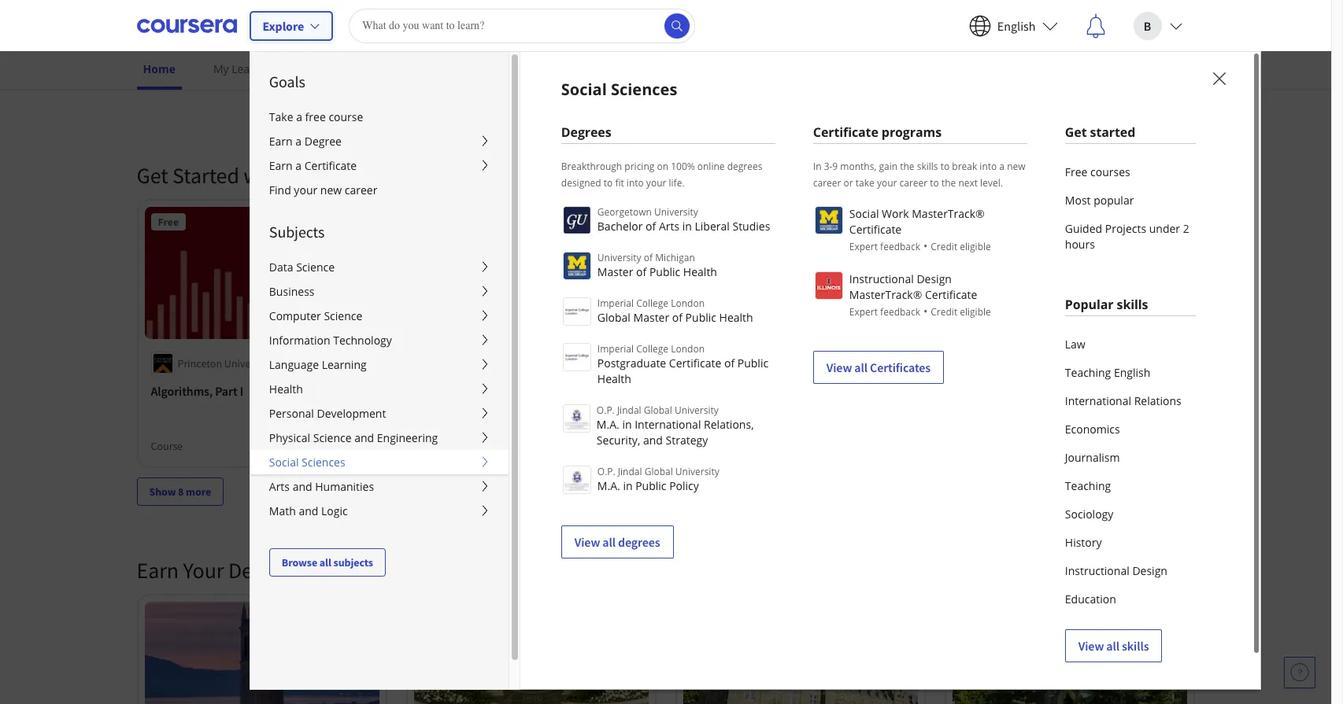 Task type: vqa. For each thing, say whether or not it's contained in the screenshot.


Task type: describe. For each thing, give the bounding box(es) containing it.
into for degrees
[[627, 176, 644, 190]]

view all skills list
[[1065, 331, 1196, 663]]

imperial for postgraduate
[[598, 343, 634, 356]]

journalism link
[[1065, 444, 1196, 472]]

social inside dropdown button
[[269, 455, 299, 470]]

master inside university of michigan master of public health
[[598, 265, 633, 280]]

liberal
[[695, 219, 730, 234]]

free down 'earn a degree' dropdown button
[[347, 161, 387, 190]]

0 horizontal spatial the
[[900, 160, 915, 173]]

technology
[[333, 333, 392, 348]]

o.p. for m.a. in international relations, security, and strategy
[[597, 404, 615, 417]]

health inside imperial college london global master of public health
[[719, 310, 753, 325]]

fit
[[615, 176, 624, 190]]

university inside 'o.p. jindal global university m.a. in international relations, security, and strategy'
[[675, 404, 719, 417]]

physical science and engineering
[[269, 431, 438, 446]]

your
[[183, 556, 224, 585]]

arts and humanities button
[[250, 475, 509, 499]]

algorithms, part i link
[[151, 382, 373, 401]]

popular skills
[[1065, 296, 1148, 313]]

graduation cap image
[[963, 160, 982, 179]]

eligible for social work mastertrack® certificate
[[960, 240, 991, 254]]

your left new
[[456, 61, 480, 76]]

my learning
[[213, 61, 277, 76]]

science for data
[[296, 260, 335, 275]]

programming inside computer science: programming with a purpose
[[523, 383, 596, 399]]

and inside 'math and logic' dropdown button
[[299, 504, 318, 519]]

a for certificate
[[296, 158, 302, 173]]

course for algorithms, part i
[[151, 439, 183, 453]]

teaching link
[[1065, 472, 1196, 501]]

get started with these free courses collection element
[[127, 136, 1204, 531]]

instructional for instructional design
[[1065, 564, 1130, 579]]

social work mastertrack® certificate expert feedback • credit eligible
[[849, 206, 991, 254]]

expert for social work mastertrack® certificate
[[849, 240, 878, 254]]

business button
[[250, 280, 509, 304]]

guided projects under 2 hours
[[1065, 221, 1190, 252]]

arts inside dropdown button
[[269, 480, 290, 495]]

university of michigan logo image
[[563, 252, 591, 280]]

to inside code yourself! an introduction to programming
[[1124, 383, 1135, 399]]

yourself!
[[988, 383, 1035, 399]]

view all degrees list
[[561, 205, 775, 559]]

smile image
[[963, 245, 982, 264]]

georgetown university logo image
[[563, 206, 591, 235]]

to left next
[[930, 176, 939, 190]]

eligible for instructional design mastertrack® certificate
[[960, 306, 991, 319]]

take a free course
[[269, 109, 363, 124]]

learning for language learning
[[322, 357, 367, 372]]

georgetown university bachelor of arts in liberal studies
[[598, 206, 770, 234]]

courses
[[1091, 165, 1131, 180]]

under
[[1149, 221, 1180, 236]]

view for view all certificates
[[827, 360, 852, 376]]

master inside imperial college london global master of public health
[[634, 310, 669, 325]]

course for cybersecurity for everyone
[[689, 439, 722, 453]]

language learning button
[[250, 353, 509, 377]]

1 vertical spatial skills
[[1117, 296, 1148, 313]]

skills inside "list"
[[1122, 639, 1149, 654]]

humanities
[[315, 480, 374, 495]]

find for find your new career
[[269, 183, 291, 198]]

michigan
[[655, 251, 695, 265]]

global for public
[[645, 465, 673, 479]]

everyone
[[783, 383, 833, 399]]

subjects
[[269, 222, 325, 242]]

certificate inside imperial college london postgraduate certificate of public health
[[669, 356, 722, 371]]

show 8 more button
[[137, 478, 224, 506]]

data science
[[269, 260, 335, 275]]

certificate inside social work mastertrack® certificate expert feedback • credit eligible
[[849, 222, 902, 237]]

information technology button
[[250, 328, 509, 353]]

international inside view all skills "list"
[[1065, 394, 1132, 409]]

arts and humanities
[[269, 480, 374, 495]]

explore
[[263, 18, 304, 33]]

most popular
[[1065, 193, 1134, 208]]

public for university
[[636, 479, 667, 494]]

view all certificates link
[[813, 351, 944, 384]]

data
[[269, 260, 293, 275]]

view all degrees
[[575, 535, 660, 550]]

information technology
[[269, 333, 392, 348]]

popular
[[1065, 296, 1114, 313]]

course for computer science: programming with a purpose
[[420, 439, 452, 453]]

bachelor
[[598, 219, 643, 234]]

data science button
[[250, 255, 509, 280]]

the university of edinburgh
[[985, 356, 1113, 371]]

degrees inside the breakthrough pricing on 100% online degrees designed to fit into your life.
[[727, 160, 763, 173]]

sociology
[[1065, 507, 1114, 522]]

1 horizontal spatial social
[[561, 79, 607, 100]]

science:
[[476, 383, 520, 399]]

earn your degree
[[137, 556, 293, 585]]

started
[[1090, 124, 1136, 141]]

o.p. jindal global university logo image for m.a. in international relations, security, and strategy
[[563, 405, 590, 433]]

programming inside code yourself! an introduction to programming
[[959, 402, 1032, 418]]

to left break at the top of the page
[[941, 160, 950, 173]]

find for find your new career
[[431, 61, 453, 76]]

my
[[213, 61, 229, 76]]

development
[[317, 406, 386, 421]]

guided projects under 2 hours link
[[1065, 215, 1196, 259]]

take
[[269, 109, 293, 124]]

personal development
[[269, 406, 386, 421]]

of inside imperial college london postgraduate certificate of public health
[[724, 356, 735, 371]]

social inside social work mastertrack® certificate expert feedback • credit eligible
[[849, 206, 879, 221]]

computer science
[[269, 309, 362, 324]]

breakthrough
[[561, 160, 622, 173]]

1 horizontal spatial the
[[942, 176, 956, 190]]

college for master
[[636, 297, 669, 310]]

information
[[269, 333, 330, 348]]

imperial for global
[[598, 297, 634, 310]]

with inside computer science: programming with a purpose
[[599, 383, 623, 399]]

degree for earn a degree
[[305, 134, 342, 149]]

math and logic button
[[250, 499, 509, 524]]

started
[[172, 161, 239, 190]]

career inside explore menu element
[[345, 183, 377, 198]]

o.p. jindal global university m.a. in international relations, security, and strategy
[[597, 404, 754, 448]]

browse
[[282, 556, 317, 570]]

social sciences inside "menu item"
[[561, 79, 677, 100]]

life.
[[669, 176, 685, 190]]

london for certificate
[[671, 343, 705, 356]]

new inside in 3-9 months, gain the skills to break into a new career or take your career to the next level.
[[1007, 160, 1026, 173]]

the
[[985, 356, 1003, 371]]

college inside get started with these free courses collection element
[[824, 356, 859, 371]]

relations,
[[704, 417, 754, 432]]

princeton for algorithms,
[[178, 356, 222, 371]]

free
[[305, 109, 326, 124]]

and inside 'arts and humanities' dropdown button
[[293, 480, 312, 495]]

browse all subjects
[[282, 556, 373, 570]]

repeat image
[[963, 217, 982, 235]]

o.p. jindal global university m.a. in public policy
[[598, 465, 719, 494]]

programs
[[882, 124, 942, 141]]

certificate programs
[[813, 124, 942, 141]]

take a free course link
[[250, 105, 509, 129]]

policy
[[669, 479, 699, 494]]

computer science: programming with a purpose link
[[420, 382, 642, 419]]

arts inside georgetown university bachelor of arts in liberal studies
[[659, 219, 680, 234]]

free for algorithms, part i
[[158, 215, 179, 229]]

health inside popup button
[[269, 382, 303, 397]]

home link
[[137, 51, 182, 90]]

get for get started with these free courses
[[137, 161, 168, 190]]

next
[[959, 176, 978, 190]]

public inside university of michigan master of public health
[[650, 265, 681, 280]]

university up science:
[[494, 356, 540, 371]]

of inside georgetown university bachelor of arts in liberal studies
[[646, 219, 656, 234]]

view all certificates list
[[813, 205, 1027, 384]]

instructional for instructional design mastertrack® certificate expert feedback • credit eligible
[[849, 272, 914, 287]]

code yourself! an introduction to programming
[[959, 383, 1135, 418]]

in
[[813, 160, 822, 173]]

2
[[1183, 221, 1190, 236]]

view for view all degrees
[[575, 535, 600, 550]]

teaching english
[[1065, 365, 1151, 380]]

• for design
[[924, 304, 928, 319]]

gain
[[879, 160, 898, 173]]

social sciences inside dropdown button
[[269, 455, 345, 470]]

global for international
[[644, 404, 672, 417]]

in for liberal
[[683, 219, 692, 234]]

get for get started
[[1065, 124, 1087, 141]]

history
[[1065, 535, 1102, 550]]

a for degree
[[296, 134, 302, 149]]

london for master
[[671, 297, 705, 310]]

design for instructional design mastertrack® certificate expert feedback • credit eligible
[[917, 272, 952, 287]]

free courses link
[[1065, 158, 1196, 187]]

explore menu element
[[250, 52, 509, 577]]

georgetown
[[598, 206, 652, 219]]

certificates
[[870, 360, 931, 376]]

b button
[[1121, 0, 1195, 51]]

get started
[[1065, 124, 1136, 141]]

mastertrack® for design
[[849, 287, 922, 302]]

• for work
[[924, 239, 928, 254]]

jindal for international
[[617, 404, 641, 417]]



Task type: locate. For each thing, give the bounding box(es) containing it.
earn a certificate
[[269, 158, 357, 173]]

skills inside in 3-9 months, gain the skills to break into a new career or take your career to the next level.
[[917, 160, 938, 173]]

0 vertical spatial international
[[1065, 394, 1132, 409]]

free up smile image
[[966, 215, 987, 229]]

1 vertical spatial london
[[671, 343, 705, 356]]

0 vertical spatial science
[[296, 260, 335, 275]]

•
[[924, 239, 928, 254], [924, 304, 928, 319]]

teaching english link
[[1065, 359, 1196, 387]]

degrees right online
[[727, 160, 763, 173]]

in up security,
[[622, 417, 632, 432]]

into inside the breakthrough pricing on 100% online degrees designed to fit into your life.
[[627, 176, 644, 190]]

1 horizontal spatial degrees
[[727, 160, 763, 173]]

1 horizontal spatial new
[[1007, 160, 1026, 173]]

all for certificates
[[855, 360, 868, 376]]

0 vertical spatial learning
[[232, 61, 277, 76]]

2 vertical spatial social
[[269, 455, 299, 470]]

all for skills
[[1107, 639, 1120, 654]]

1 vertical spatial credit
[[931, 306, 958, 319]]

1 vertical spatial international
[[635, 417, 701, 432]]

2 credit from the top
[[931, 306, 958, 319]]

university inside o.p. jindal global university m.a. in public policy
[[675, 465, 719, 479]]

1 expert from the top
[[849, 240, 878, 254]]

explore button
[[249, 11, 333, 41]]

or
[[844, 176, 853, 190]]

public for postgraduate
[[738, 356, 769, 371]]

coursera image
[[137, 13, 237, 38]]

2 horizontal spatial career
[[900, 176, 928, 190]]

into inside in 3-9 months, gain the skills to break into a new career or take your career to the next level.
[[980, 160, 997, 173]]

free up most on the top
[[1065, 165, 1088, 180]]

earn for earn a certificate
[[269, 158, 293, 173]]

to down teaching english
[[1124, 383, 1135, 399]]

new right graduation cap icon
[[1007, 160, 1026, 173]]

science down personal development on the bottom left of the page
[[313, 431, 352, 446]]

1 feedback from the top
[[880, 240, 921, 254]]

feedback up the certificates
[[880, 306, 921, 319]]

your inside in 3-9 months, gain the skills to break into a new career or take your career to the next level.
[[877, 176, 897, 190]]

programming down 'yourself!'
[[959, 402, 1032, 418]]

sciences inside dropdown button
[[302, 455, 345, 470]]

london inside imperial college london global master of public health
[[671, 297, 705, 310]]

design inside instructional design mastertrack® certificate expert feedback • credit eligible
[[917, 272, 952, 287]]

degree down take a free course at the left of the page
[[305, 134, 342, 149]]

princeton up algorithms, part i
[[178, 356, 222, 371]]

economics
[[1065, 422, 1120, 437]]

international inside 'o.p. jindal global university m.a. in international relations, security, and strategy'
[[635, 417, 701, 432]]

free for cybersecurity for everyone
[[696, 215, 717, 229]]

social sciences menu item
[[520, 51, 1343, 705]]

view inside list
[[575, 535, 600, 550]]

park
[[861, 356, 881, 371]]

0 vertical spatial jindal
[[617, 404, 641, 417]]

london down the "michigan"
[[671, 297, 705, 310]]

teaching up introduction
[[1065, 365, 1111, 380]]

imperial college london logo image for global master of public health
[[563, 298, 591, 326]]

0 horizontal spatial new
[[320, 183, 342, 198]]

find inside explore menu element
[[269, 183, 291, 198]]

public
[[650, 265, 681, 280], [686, 310, 717, 325], [738, 356, 769, 371], [636, 479, 667, 494]]

1 vertical spatial teaching
[[1065, 479, 1111, 494]]

1 credit from the top
[[931, 240, 958, 254]]

1 horizontal spatial get
[[1065, 124, 1087, 141]]

get inside social sciences "menu item"
[[1065, 124, 1087, 141]]

teaching for teaching english
[[1065, 365, 1111, 380]]

into
[[980, 160, 997, 173], [627, 176, 644, 190]]

mastertrack® inside social work mastertrack® certificate expert feedback • credit eligible
[[912, 206, 985, 221]]

1 horizontal spatial instructional
[[1065, 564, 1130, 579]]

0 vertical spatial teaching
[[1065, 365, 1111, 380]]

a inside computer science: programming with a purpose
[[625, 383, 632, 399]]

0 horizontal spatial design
[[917, 272, 952, 287]]

cybersecurity
[[689, 383, 763, 399]]

design down history link
[[1133, 564, 1168, 579]]

courses
[[391, 161, 464, 190]]

an
[[1038, 383, 1052, 399]]

science inside the physical science and engineering dropdown button
[[313, 431, 352, 446]]

0 vertical spatial degree
[[305, 134, 342, 149]]

jindal
[[617, 404, 641, 417], [618, 465, 642, 479]]

computer for computer science: programming with a purpose
[[420, 383, 474, 399]]

1 princeton from the left
[[178, 356, 222, 371]]

university inside university of michigan master of public health
[[598, 251, 641, 265]]

0 horizontal spatial social sciences
[[269, 455, 345, 470]]

1 vertical spatial mastertrack®
[[849, 287, 922, 302]]

2 princeton from the left
[[447, 356, 491, 371]]

learning for my learning
[[232, 61, 277, 76]]

1 horizontal spatial sciences
[[611, 79, 677, 100]]

public for global
[[686, 310, 717, 325]]

london
[[671, 297, 705, 310], [671, 343, 705, 356]]

find down earn a certificate at the left top of page
[[269, 183, 291, 198]]

free inside list
[[1065, 165, 1088, 180]]

0 vertical spatial partnername logo image
[[815, 206, 843, 235]]

close image
[[1209, 68, 1229, 88], [1209, 68, 1229, 88], [1209, 68, 1229, 88], [1209, 68, 1229, 88], [1209, 68, 1229, 88]]

partnername logo image for instructional
[[815, 272, 843, 300]]

computer down business
[[269, 309, 321, 324]]

1 vertical spatial in
[[622, 417, 632, 432]]

m.a. for m.a. in international relations, security, and strategy
[[597, 417, 620, 432]]

view all skills
[[1079, 639, 1149, 654]]

2 expert from the top
[[849, 306, 878, 319]]

0 horizontal spatial with
[[244, 161, 284, 190]]

degrees
[[561, 124, 611, 141]]

earn down take
[[269, 134, 293, 149]]

public up imperial college london global master of public health
[[650, 265, 681, 280]]

3-
[[824, 160, 833, 173]]

in inside o.p. jindal global university m.a. in public policy
[[623, 479, 633, 494]]

o.p. jindal global university logo image
[[563, 405, 590, 433], [563, 466, 591, 495]]

history link
[[1065, 529, 1196, 558]]

university up 'yourself!'
[[1005, 356, 1051, 371]]

2 princeton university from the left
[[447, 356, 540, 371]]

earn a degree button
[[250, 129, 509, 154]]

1 vertical spatial get
[[137, 161, 168, 190]]

sciences inside "menu item"
[[611, 79, 677, 100]]

health inside imperial college london postgraduate certificate of public health
[[598, 372, 631, 387]]

a for free
[[296, 109, 302, 124]]

1 vertical spatial o.p.
[[598, 465, 616, 479]]

What do you want to learn? text field
[[349, 8, 695, 43]]

university inside georgetown university bachelor of arts in liberal studies
[[654, 206, 698, 219]]

100%
[[671, 160, 695, 173]]

public inside imperial college london global master of public health
[[686, 310, 717, 325]]

imperial college london logo image down university of michigan logo
[[563, 298, 591, 326]]

college for certificate
[[636, 343, 669, 356]]

earn
[[269, 134, 293, 149], [269, 158, 293, 173], [137, 556, 179, 585]]

physical
[[269, 431, 310, 446]]

these
[[288, 161, 343, 190]]

1 vertical spatial the
[[942, 176, 956, 190]]

1 vertical spatial social
[[849, 206, 879, 221]]

eligible inside social work mastertrack® certificate expert feedback • credit eligible
[[960, 240, 991, 254]]

1 vertical spatial learning
[[322, 357, 367, 372]]

1 horizontal spatial english
[[1114, 365, 1151, 380]]

science for computer
[[324, 309, 362, 324]]

1 vertical spatial instructional
[[1065, 564, 1130, 579]]

princeton for computer
[[447, 356, 491, 371]]

1 vertical spatial jindal
[[618, 465, 642, 479]]

0 vertical spatial degrees
[[727, 160, 763, 173]]

earn inside "earn your degree collection" element
[[137, 556, 179, 585]]

to inside the breakthrough pricing on 100% online degrees designed to fit into your life.
[[604, 176, 613, 190]]

imperial college london global master of public health
[[598, 297, 753, 325]]

all inside list
[[855, 360, 868, 376]]

public inside o.p. jindal global university m.a. in public policy
[[636, 479, 667, 494]]

health down postgraduate
[[598, 372, 631, 387]]

earn for earn your degree
[[137, 556, 179, 585]]

main content containing get started with these free courses
[[0, 80, 1332, 705]]

a inside in 3-9 months, gain the skills to break into a new career or take your career to the next level.
[[1000, 160, 1005, 173]]

learning down the information technology
[[322, 357, 367, 372]]

princeton university for science:
[[447, 356, 540, 371]]

princeton up science:
[[447, 356, 491, 371]]

0 vertical spatial m.a.
[[597, 417, 620, 432]]

0 horizontal spatial social
[[269, 455, 299, 470]]

0 horizontal spatial learning
[[232, 61, 277, 76]]

2 vertical spatial view
[[1079, 639, 1104, 654]]

1 horizontal spatial into
[[980, 160, 997, 173]]

social down take
[[849, 206, 879, 221]]

instructional design mastertrack® certificate expert feedback • credit eligible
[[849, 272, 991, 319]]

most popular link
[[1065, 187, 1196, 215]]

english inside english button
[[998, 18, 1036, 33]]

health inside university of michigan master of public health
[[683, 265, 717, 280]]

1 horizontal spatial international
[[1065, 394, 1132, 409]]

2 eligible from the top
[[960, 306, 991, 319]]

1 o.p. jindal global university logo image from the top
[[563, 405, 590, 433]]

science up business
[[296, 260, 335, 275]]

0 horizontal spatial programming
[[523, 383, 596, 399]]

1 vertical spatial expert
[[849, 306, 878, 319]]

1 partnername logo image from the top
[[815, 206, 843, 235]]

health up imperial college london global master of public health
[[683, 265, 717, 280]]

in for international
[[622, 417, 632, 432]]

get left started
[[137, 161, 168, 190]]

course
[[151, 439, 183, 453], [420, 439, 452, 453], [689, 439, 722, 453]]

1 vertical spatial view
[[575, 535, 600, 550]]

princeton university up part
[[178, 356, 271, 371]]

degrees inside list
[[618, 535, 660, 550]]

degree inside dropdown button
[[305, 134, 342, 149]]

0 vertical spatial mastertrack®
[[912, 206, 985, 221]]

to left fit
[[604, 176, 613, 190]]

o.p. jindal global university logo image for m.a. in public policy
[[563, 466, 591, 495]]

in left liberal
[[683, 219, 692, 234]]

all for subjects
[[320, 556, 331, 570]]

your down earn a certificate at the left top of page
[[294, 183, 317, 198]]

0 vertical spatial skills
[[917, 160, 938, 173]]

2 feedback from the top
[[880, 306, 921, 319]]

your inside explore menu element
[[294, 183, 317, 198]]

university up cybersecurity
[[716, 356, 763, 371]]

earn for earn a degree
[[269, 134, 293, 149]]

university of michigan master of public health
[[598, 251, 717, 280]]

1 vertical spatial m.a.
[[598, 479, 620, 494]]

business
[[269, 284, 315, 299]]

public left policy
[[636, 479, 667, 494]]

course down relations,
[[689, 439, 722, 453]]

credit for design
[[931, 306, 958, 319]]

social up degrees on the top left of page
[[561, 79, 607, 100]]

course up show
[[151, 439, 183, 453]]

english inside "teaching english" link
[[1114, 365, 1151, 380]]

security,
[[597, 433, 640, 448]]

mastertrack® inside instructional design mastertrack® certificate expert feedback • credit eligible
[[849, 287, 922, 302]]

skills up law link
[[1117, 296, 1148, 313]]

college
[[636, 297, 669, 310], [636, 343, 669, 356], [824, 356, 859, 371]]

new
[[483, 61, 506, 76]]

2 vertical spatial science
[[313, 431, 352, 446]]

2 horizontal spatial social
[[849, 206, 879, 221]]

0 horizontal spatial get
[[137, 161, 168, 190]]

2 vertical spatial earn
[[137, 556, 179, 585]]

in inside 'o.p. jindal global university m.a. in international relations, security, and strategy'
[[622, 417, 632, 432]]

jindal for public
[[618, 465, 642, 479]]

credit inside instructional design mastertrack® certificate expert feedback • credit eligible
[[931, 306, 958, 319]]

princeton university for part
[[178, 356, 271, 371]]

list
[[1065, 158, 1196, 259]]

postgraduate
[[598, 356, 666, 371]]

of inside imperial college london global master of public health
[[672, 310, 683, 325]]

jindal inside 'o.p. jindal global university m.a. in international relations, security, and strategy'
[[617, 404, 641, 417]]

1 imperial college london logo image from the top
[[563, 298, 591, 326]]

certificate down smile image
[[925, 287, 978, 302]]

skills down "education" link
[[1122, 639, 1149, 654]]

2 horizontal spatial course
[[689, 439, 722, 453]]

get started with these free courses
[[137, 161, 464, 190]]

• inside instructional design mastertrack® certificate expert feedback • credit eligible
[[924, 304, 928, 319]]

partnername logo image
[[815, 206, 843, 235], [815, 272, 843, 300]]

instructional inside view all skills "list"
[[1065, 564, 1130, 579]]

2 o.p. jindal global university logo image from the top
[[563, 466, 591, 495]]

into for certificate programs
[[980, 160, 997, 173]]

0 vertical spatial in
[[683, 219, 692, 234]]

international up 'strategy'
[[635, 417, 701, 432]]

certificate up 9
[[813, 124, 879, 141]]

b
[[1144, 18, 1151, 33]]

edinburgh
[[1065, 356, 1113, 371]]

1 vertical spatial with
[[599, 383, 623, 399]]

expert up park
[[849, 306, 878, 319]]

2 imperial college london logo image from the top
[[563, 343, 591, 372]]

imperial down university of michigan master of public health
[[598, 297, 634, 310]]

1 horizontal spatial with
[[599, 383, 623, 399]]

computer inside dropdown button
[[269, 309, 321, 324]]

take
[[856, 176, 875, 190]]

certificate up find your new career
[[305, 158, 357, 173]]

get inside get started with these free courses collection element
[[137, 161, 168, 190]]

2 partnername logo image from the top
[[815, 272, 843, 300]]

feedback down work
[[880, 240, 921, 254]]

1 vertical spatial earn
[[269, 158, 293, 173]]

university
[[654, 206, 698, 219], [598, 251, 641, 265], [224, 356, 271, 371], [494, 356, 540, 371], [716, 356, 763, 371], [1005, 356, 1051, 371], [675, 404, 719, 417], [675, 465, 719, 479]]

a inside dropdown button
[[296, 134, 302, 149]]

1 vertical spatial sciences
[[302, 455, 345, 470]]

view
[[827, 360, 852, 376], [575, 535, 600, 550], [1079, 639, 1104, 654]]

social
[[561, 79, 607, 100], [849, 206, 879, 221], [269, 455, 299, 470]]

eligible inside instructional design mastertrack® certificate expert feedback • credit eligible
[[960, 306, 991, 319]]

break
[[952, 160, 977, 173]]

degree
[[305, 134, 342, 149], [228, 556, 293, 585]]

social sciences
[[561, 79, 677, 100], [269, 455, 345, 470]]

cybersecurity for everyone link
[[689, 382, 911, 401]]

0 vertical spatial into
[[980, 160, 997, 173]]

all for degrees
[[603, 535, 616, 550]]

2 london from the top
[[671, 343, 705, 356]]

eligible down the repeat icon
[[960, 240, 991, 254]]

feedback inside instructional design mastertrack® certificate expert feedback • credit eligible
[[880, 306, 921, 319]]

in 3-9 months, gain the skills to break into a new career or take your career to the next level.
[[813, 160, 1026, 190]]

• up the certificates
[[924, 304, 928, 319]]

jindal inside o.p. jindal global university m.a. in public policy
[[618, 465, 642, 479]]

degrees down o.p. jindal global university m.a. in public policy
[[618, 535, 660, 550]]

with
[[244, 161, 284, 190], [599, 383, 623, 399]]

career down 3-
[[813, 176, 841, 190]]

science for physical
[[313, 431, 352, 446]]

1 horizontal spatial arts
[[659, 219, 680, 234]]

with down postgraduate
[[599, 383, 623, 399]]

credit for work
[[931, 240, 958, 254]]

feedback inside social work mastertrack® certificate expert feedback • credit eligible
[[880, 240, 921, 254]]

certificate inside instructional design mastertrack® certificate expert feedback • credit eligible
[[925, 287, 978, 302]]

0 horizontal spatial instructional
[[849, 272, 914, 287]]

0 horizontal spatial career
[[345, 183, 377, 198]]

certificate inside popup button
[[305, 158, 357, 173]]

view inside "list"
[[1079, 639, 1104, 654]]

expert inside instructional design mastertrack® certificate expert feedback • credit eligible
[[849, 306, 878, 319]]

credit inside social work mastertrack® certificate expert feedback • credit eligible
[[931, 240, 958, 254]]

university up 'strategy'
[[675, 404, 719, 417]]

partnername logo image for social
[[815, 206, 843, 235]]

a inside popup button
[[296, 158, 302, 173]]

1 london from the top
[[671, 297, 705, 310]]

in
[[683, 219, 692, 234], [622, 417, 632, 432], [623, 479, 633, 494]]

0 vertical spatial eligible
[[960, 240, 991, 254]]

0 vertical spatial view
[[827, 360, 852, 376]]

jindal up security,
[[617, 404, 641, 417]]

earn your degree collection element
[[127, 531, 1204, 705]]

1 vertical spatial social sciences
[[269, 455, 345, 470]]

social sciences group
[[249, 51, 1343, 705]]

popular
[[1094, 193, 1134, 208]]

career
[[813, 176, 841, 190], [900, 176, 928, 190], [345, 183, 377, 198]]

skills left break at the top of the page
[[917, 160, 938, 173]]

1 horizontal spatial design
[[1133, 564, 1168, 579]]

computer science: programming with a purpose
[[420, 383, 632, 418]]

1 horizontal spatial social sciences
[[561, 79, 677, 100]]

1 horizontal spatial career
[[813, 176, 841, 190]]

university up i
[[224, 356, 271, 371]]

sciences
[[611, 79, 677, 100], [302, 455, 345, 470]]

find your new career link
[[425, 51, 549, 87]]

show 8 more
[[149, 485, 211, 499]]

browse all subjects button
[[269, 549, 386, 577]]

international
[[1065, 394, 1132, 409], [635, 417, 701, 432]]

1 vertical spatial eligible
[[960, 306, 991, 319]]

career up work
[[900, 176, 928, 190]]

0 horizontal spatial english
[[998, 18, 1036, 33]]

o.p. jindal global university logo image up view all degrees
[[563, 466, 591, 495]]

language
[[269, 357, 319, 372]]

0 vertical spatial o.p.
[[597, 404, 615, 417]]

new inside explore menu element
[[320, 183, 342, 198]]

1 imperial from the top
[[598, 297, 634, 310]]

0 vertical spatial expert
[[849, 240, 878, 254]]

social down physical
[[269, 455, 299, 470]]

main content
[[0, 80, 1332, 705]]

earn a certificate button
[[250, 154, 509, 178]]

close image
[[1209, 68, 1229, 88], [1209, 68, 1229, 88], [1209, 68, 1229, 88], [1209, 68, 1229, 88], [1209, 68, 1229, 88], [1209, 69, 1230, 89]]

1 vertical spatial feedback
[[880, 306, 921, 319]]

hours
[[1065, 237, 1095, 252]]

1 • from the top
[[924, 239, 928, 254]]

programming right science:
[[523, 383, 596, 399]]

degree inside main content
[[228, 556, 293, 585]]

goals
[[269, 72, 305, 91]]

health
[[683, 265, 717, 280], [719, 310, 753, 325], [598, 372, 631, 387], [269, 382, 303, 397]]

o.p. inside 'o.p. jindal global university m.a. in international relations, security, and strategy'
[[597, 404, 615, 417]]

m.a. up security,
[[597, 417, 620, 432]]

0 horizontal spatial international
[[635, 417, 701, 432]]

your down gain on the top of page
[[877, 176, 897, 190]]

college inside imperial college london global master of public health
[[636, 297, 669, 310]]

0 vertical spatial arts
[[659, 219, 680, 234]]

1 princeton university from the left
[[178, 356, 271, 371]]

learning inside dropdown button
[[322, 357, 367, 372]]

o.p. up security,
[[597, 404, 615, 417]]

2 horizontal spatial view
[[1079, 639, 1104, 654]]

earn left your
[[137, 556, 179, 585]]

and up math and logic
[[293, 480, 312, 495]]

help center image
[[1291, 664, 1310, 683]]

global inside 'o.p. jindal global university m.a. in international relations, security, and strategy'
[[644, 404, 672, 417]]

university down 'strategy'
[[675, 465, 719, 479]]

• inside social work mastertrack® certificate expert feedback • credit eligible
[[924, 239, 928, 254]]

all inside "list"
[[1107, 639, 1120, 654]]

3 course from the left
[[689, 439, 722, 453]]

1 horizontal spatial computer
[[420, 383, 474, 399]]

imperial college london logo image left postgraduate
[[563, 343, 591, 372]]

london down imperial college london global master of public health
[[671, 343, 705, 356]]

computer for computer science
[[269, 309, 321, 324]]

mastertrack® for work
[[912, 206, 985, 221]]

2 vertical spatial skills
[[1122, 639, 1149, 654]]

feedback for design
[[880, 306, 921, 319]]

teaching for teaching
[[1065, 479, 1111, 494]]

math and logic
[[269, 504, 348, 519]]

1 vertical spatial partnername logo image
[[815, 272, 843, 300]]

earn a degree
[[269, 134, 342, 149]]

global inside imperial college london global master of public health
[[598, 310, 631, 325]]

2 course from the left
[[420, 439, 452, 453]]

2 teaching from the top
[[1065, 479, 1111, 494]]

1 teaching from the top
[[1065, 365, 1111, 380]]

all inside button
[[320, 556, 331, 570]]

0 vertical spatial earn
[[269, 134, 293, 149]]

imperial college london logo image
[[563, 298, 591, 326], [563, 343, 591, 372]]

university down the bachelor
[[598, 251, 641, 265]]

in inside georgetown university bachelor of arts in liberal studies
[[683, 219, 692, 234]]

free for code yourself! an introduction to programming
[[966, 215, 987, 229]]

1 vertical spatial find
[[269, 183, 291, 198]]

health up imperial college london postgraduate certificate of public health
[[719, 310, 753, 325]]

1 vertical spatial into
[[627, 176, 644, 190]]

global inside o.p. jindal global university m.a. in public policy
[[645, 465, 673, 479]]

earn inside 'earn a degree' dropdown button
[[269, 134, 293, 149]]

arts up math
[[269, 480, 290, 495]]

most
[[1065, 193, 1091, 208]]

0 horizontal spatial princeton
[[178, 356, 222, 371]]

m.a. for m.a. in public policy
[[598, 479, 620, 494]]

o.p. jindal global university logo image left security,
[[563, 405, 590, 433]]

0 vertical spatial o.p. jindal global university logo image
[[563, 405, 590, 433]]

view for view all skills
[[1079, 639, 1104, 654]]

1 vertical spatial science
[[324, 309, 362, 324]]

0 vertical spatial instructional
[[849, 272, 914, 287]]

the left next
[[942, 176, 956, 190]]

instructional inside instructional design mastertrack® certificate expert feedback • credit eligible
[[849, 272, 914, 287]]

a down postgraduate
[[625, 383, 632, 399]]

0 vertical spatial the
[[900, 160, 915, 173]]

view all certificates
[[827, 360, 931, 376]]

view inside list
[[827, 360, 852, 376]]

1 eligible from the top
[[960, 240, 991, 254]]

0 horizontal spatial degree
[[228, 556, 293, 585]]

get left 'started'
[[1065, 124, 1087, 141]]

2 imperial from the top
[[598, 343, 634, 356]]

1 vertical spatial programming
[[959, 402, 1032, 418]]

all inside list
[[603, 535, 616, 550]]

international up economics
[[1065, 394, 1132, 409]]

1 vertical spatial english
[[1114, 365, 1151, 380]]

1 horizontal spatial programming
[[959, 402, 1032, 418]]

1 horizontal spatial princeton university
[[447, 356, 540, 371]]

find left new
[[431, 61, 453, 76]]

1 horizontal spatial course
[[420, 439, 452, 453]]

instructional down social work mastertrack® certificate expert feedback • credit eligible
[[849, 272, 914, 287]]

the right gain on the top of page
[[900, 160, 915, 173]]

m.a. down security,
[[598, 479, 620, 494]]

m.a. inside 'o.p. jindal global university m.a. in international relations, security, and strategy'
[[597, 417, 620, 432]]

None search field
[[349, 8, 695, 43]]

degree for earn your degree
[[228, 556, 293, 585]]

free down started
[[158, 215, 179, 229]]

in down security,
[[623, 479, 633, 494]]

master right university of michigan logo
[[598, 265, 633, 280]]

1 course from the left
[[151, 439, 183, 453]]

1 vertical spatial degree
[[228, 556, 293, 585]]

imperial inside imperial college london postgraduate certificate of public health
[[598, 343, 634, 356]]

public inside imperial college london postgraduate certificate of public health
[[738, 356, 769, 371]]

into up level. at top right
[[980, 160, 997, 173]]

and inside the physical science and engineering dropdown button
[[355, 431, 374, 446]]

imperial college london logo image for postgraduate certificate of public health
[[563, 343, 591, 372]]

and down the development
[[355, 431, 374, 446]]

design for instructional design
[[1133, 564, 1168, 579]]

projects
[[1105, 221, 1147, 236]]

london inside imperial college london postgraduate certificate of public health
[[671, 343, 705, 356]]

designed
[[561, 176, 601, 190]]

your inside the breakthrough pricing on 100% online degrees designed to fit into your life.
[[646, 176, 666, 190]]

degree right your
[[228, 556, 293, 585]]

health up personal
[[269, 382, 303, 397]]

2 vertical spatial global
[[645, 465, 673, 479]]

maryland,
[[776, 356, 822, 371]]

global down 'strategy'
[[645, 465, 673, 479]]

1 vertical spatial new
[[320, 183, 342, 198]]

english button
[[957, 0, 1071, 51]]

0 vertical spatial english
[[998, 18, 1036, 33]]

expert for instructional design mastertrack® certificate
[[849, 306, 878, 319]]

online
[[697, 160, 725, 173]]

instructional design
[[1065, 564, 1168, 579]]

0 horizontal spatial arts
[[269, 480, 290, 495]]

feedback for work
[[880, 240, 921, 254]]

sciences up degrees on the top left of page
[[611, 79, 677, 100]]

economics link
[[1065, 416, 1196, 444]]

2 • from the top
[[924, 304, 928, 319]]

o.p. for m.a. in public policy
[[598, 465, 616, 479]]

view all skills link
[[1065, 630, 1163, 663]]

work
[[882, 206, 909, 221]]

and left 'strategy'
[[643, 433, 663, 448]]

teaching up sociology
[[1065, 479, 1111, 494]]

algorithms, part i
[[151, 383, 243, 399]]

0 vertical spatial with
[[244, 161, 284, 190]]

1 vertical spatial master
[[634, 310, 669, 325]]

arts
[[659, 219, 680, 234], [269, 480, 290, 495]]

personal
[[269, 406, 314, 421]]

mastertrack® up park
[[849, 287, 922, 302]]

expert inside social work mastertrack® certificate expert feedback • credit eligible
[[849, 240, 878, 254]]

1 vertical spatial design
[[1133, 564, 1168, 579]]

code yourself! an introduction to programming link
[[959, 382, 1181, 419]]

science inside computer science dropdown button
[[324, 309, 362, 324]]

sciences up "arts and humanities"
[[302, 455, 345, 470]]

credit
[[931, 240, 958, 254], [931, 306, 958, 319]]

list containing free courses
[[1065, 158, 1196, 259]]

imperial down imperial college london global master of public health
[[598, 343, 634, 356]]

and inside 'o.p. jindal global university m.a. in international relations, security, and strategy'
[[643, 433, 663, 448]]

science up the information technology
[[324, 309, 362, 324]]

princeton
[[178, 356, 222, 371], [447, 356, 491, 371]]

instructional
[[849, 272, 914, 287], [1065, 564, 1130, 579]]

master up postgraduate
[[634, 310, 669, 325]]

math
[[269, 504, 296, 519]]

earn down earn a degree
[[269, 158, 293, 173]]

m.a. inside o.p. jindal global university m.a. in public policy
[[598, 479, 620, 494]]

in for public
[[623, 479, 633, 494]]

public up imperial college london postgraduate certificate of public health
[[686, 310, 717, 325]]

a
[[296, 109, 302, 124], [296, 134, 302, 149], [296, 158, 302, 173], [1000, 160, 1005, 173], [625, 383, 632, 399]]



